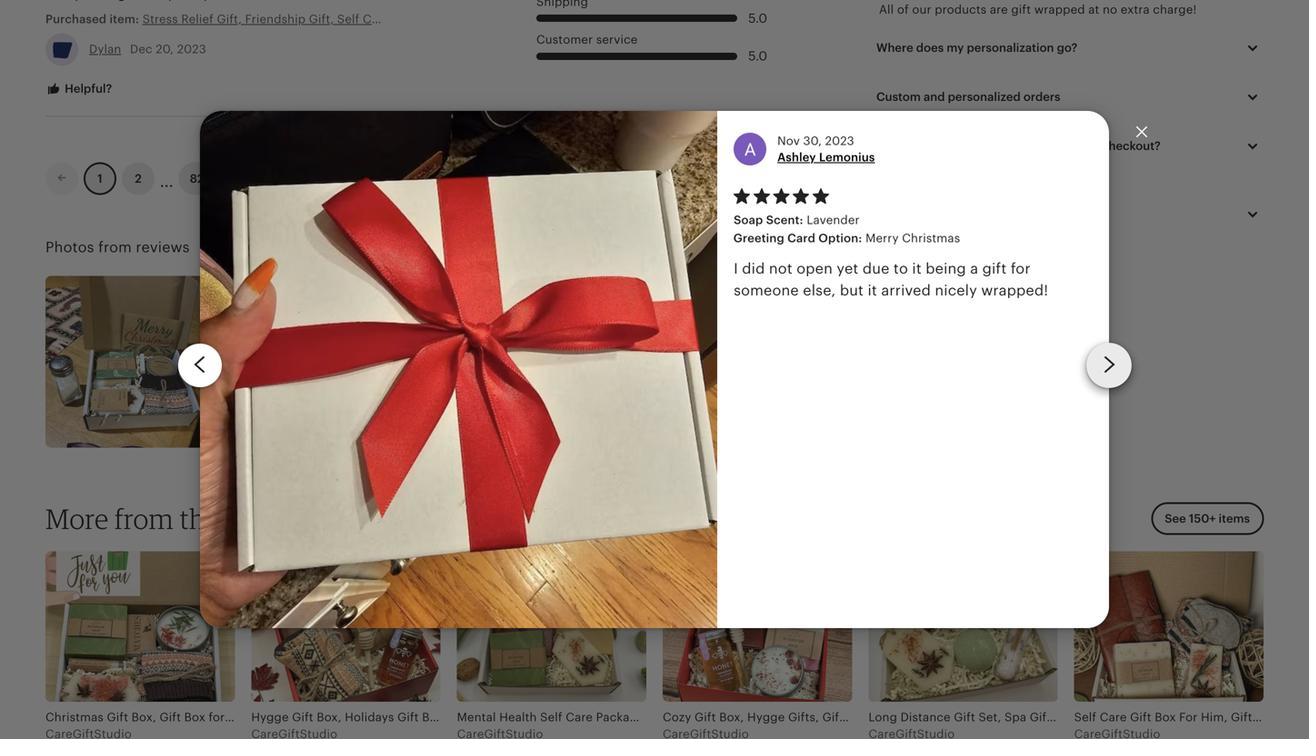 Task type: locate. For each thing, give the bounding box(es) containing it.
gift right are
[[1011, 3, 1031, 16]]

this
[[180, 502, 225, 536]]

products
[[935, 3, 987, 16]]

customer
[[536, 33, 593, 47]]

1 vertical spatial 5.0
[[748, 49, 767, 63]]

option:
[[819, 231, 862, 245]]

ashley
[[777, 151, 816, 164]]

yet
[[837, 260, 859, 277]]

lavender
[[807, 213, 860, 227]]

20,
[[156, 42, 174, 56]]

due
[[863, 260, 890, 277]]

nov
[[777, 134, 800, 148]]

2023 right "20,"
[[177, 42, 206, 56]]

5.0
[[748, 11, 767, 25], [748, 49, 767, 63]]

did
[[742, 260, 765, 277]]

0 vertical spatial 5.0
[[748, 11, 767, 25]]

merry
[[866, 231, 899, 245]]

from
[[98, 239, 132, 255], [115, 502, 174, 536]]

customer service
[[536, 33, 638, 47]]

more
[[45, 502, 109, 536]]

not
[[769, 260, 793, 277]]

0 vertical spatial it
[[912, 260, 922, 277]]

photos from reviews
[[45, 239, 190, 255]]

1 horizontal spatial gift
[[1011, 3, 1031, 16]]

all of our products are gift wrapped at no extra charge!
[[879, 3, 1197, 16]]

from for this
[[115, 502, 174, 536]]

2 5.0 from the top
[[748, 49, 767, 63]]

0 vertical spatial 2023
[[177, 42, 206, 56]]

soap
[[734, 213, 763, 227]]

1 vertical spatial it
[[868, 282, 877, 299]]

gift right a at the top right of the page
[[983, 260, 1007, 277]]

from left this on the left bottom
[[115, 502, 174, 536]]

gift inside i did not open yet due to it being a gift for someone else, but it arrived nicely wrapped!
[[983, 260, 1007, 277]]

but
[[840, 282, 864, 299]]

2023 inside nov 30, 2023 ashley lemonius
[[825, 134, 855, 148]]

all
[[879, 3, 894, 16]]

2 link
[[122, 162, 155, 195]]

it right but
[[868, 282, 877, 299]]

purchased
[[45, 12, 107, 26]]

ashley lemonius link
[[777, 151, 875, 164]]

service
[[596, 33, 638, 47]]

soap scent: lavender greeting card option: merry christmas
[[734, 213, 960, 245]]

christmas gift box, gift box for sister, coworker gift box, self care gift set, christmas basket, gift box for her, hygge gift box, gift set image
[[45, 552, 235, 702]]

0 horizontal spatial gift
[[983, 260, 1007, 277]]

2023
[[177, 42, 206, 56], [825, 134, 855, 148]]

1 vertical spatial gift
[[983, 260, 1007, 277]]

2023 up lemonius
[[825, 134, 855, 148]]

from right photos
[[98, 239, 132, 255]]

1 horizontal spatial it
[[912, 260, 922, 277]]

0 vertical spatial from
[[98, 239, 132, 255]]

gift
[[1011, 3, 1031, 16], [983, 260, 1007, 277]]

1 horizontal spatial 2023
[[825, 134, 855, 148]]

it
[[912, 260, 922, 277], [868, 282, 877, 299]]

1
[[98, 172, 103, 185]]

our
[[912, 3, 932, 16]]

open
[[797, 260, 833, 277]]

1 vertical spatial 2023
[[825, 134, 855, 148]]

photos from reviews dialog
[[0, 0, 1309, 739]]

1 vertical spatial from
[[115, 502, 174, 536]]

item:
[[110, 12, 139, 26]]

purchased item:
[[45, 12, 142, 26]]

822 link
[[179, 162, 222, 195]]

2
[[135, 172, 142, 185]]

0 horizontal spatial 2023
[[177, 42, 206, 56]]

long distance gift set, spa gift box, best friend gift box, soul sister gift for friend, self care kit, birthday gift basket, thank you gift image
[[869, 552, 1058, 702]]

it right to on the right top of page
[[912, 260, 922, 277]]



Task type: describe. For each thing, give the bounding box(es) containing it.
else,
[[803, 282, 836, 299]]

wrapped
[[1034, 3, 1085, 16]]

2023 for 20,
[[177, 42, 206, 56]]

charge!
[[1153, 3, 1197, 16]]

to
[[894, 260, 908, 277]]

scent:
[[766, 213, 803, 227]]

cozy gift box, hygge gifts, gift set for women, gift basket for mom, cozy care package, mothers day gift from daughter, self care kit image
[[663, 552, 852, 702]]

dec 20, 2023
[[127, 42, 206, 56]]

greeting
[[734, 231, 785, 245]]

someone
[[734, 282, 799, 299]]

more from this shop
[[45, 502, 291, 536]]

at
[[1089, 3, 1100, 16]]

1 5.0 from the top
[[748, 11, 767, 25]]

card
[[788, 231, 816, 245]]

a
[[970, 260, 979, 277]]

extra
[[1121, 3, 1150, 16]]

0 vertical spatial gift
[[1011, 3, 1031, 16]]

for
[[1011, 260, 1031, 277]]

no
[[1103, 3, 1118, 16]]

1 link
[[84, 162, 116, 195]]

are
[[990, 3, 1008, 16]]

lemonius
[[819, 151, 875, 164]]

2023 for 30,
[[825, 134, 855, 148]]

reviews
[[136, 239, 190, 255]]

hygge gift box, holidays gift box for friend, christmas gift basket, self care gift set, gift box for her, cozy gift box, cozy care package image
[[251, 552, 441, 702]]

follow button
[[302, 502, 388, 535]]

shop
[[231, 502, 291, 536]]

photos
[[45, 239, 94, 255]]

wrapped!
[[981, 282, 1049, 299]]

christmas
[[902, 231, 960, 245]]

nicely
[[935, 282, 977, 299]]

0 horizontal spatial it
[[868, 282, 877, 299]]

arrived
[[881, 282, 931, 299]]

being
[[926, 260, 966, 277]]

…
[[160, 165, 173, 192]]

from for reviews
[[98, 239, 132, 255]]

mental health self care package for her, stress relief gift, self care box for women, care package for her, send a gift, friendship gift box image
[[457, 552, 646, 702]]

i did not open yet due to it being a gift for someone else, but it arrived nicely wrapped!
[[734, 260, 1049, 299]]

self care gift box for him, gift box for father, men gift box, care gift box for men, personalized gift for him, hygge gift box image
[[1074, 552, 1264, 702]]

of
[[897, 3, 909, 16]]

follow
[[338, 512, 375, 526]]

nov 30, 2023 ashley lemonius
[[777, 134, 875, 164]]

dec
[[130, 42, 152, 56]]

30,
[[803, 134, 822, 148]]

i
[[734, 260, 738, 277]]

822
[[190, 172, 211, 185]]



Task type: vqa. For each thing, say whether or not it's contained in the screenshot.
COLLECTION
no



